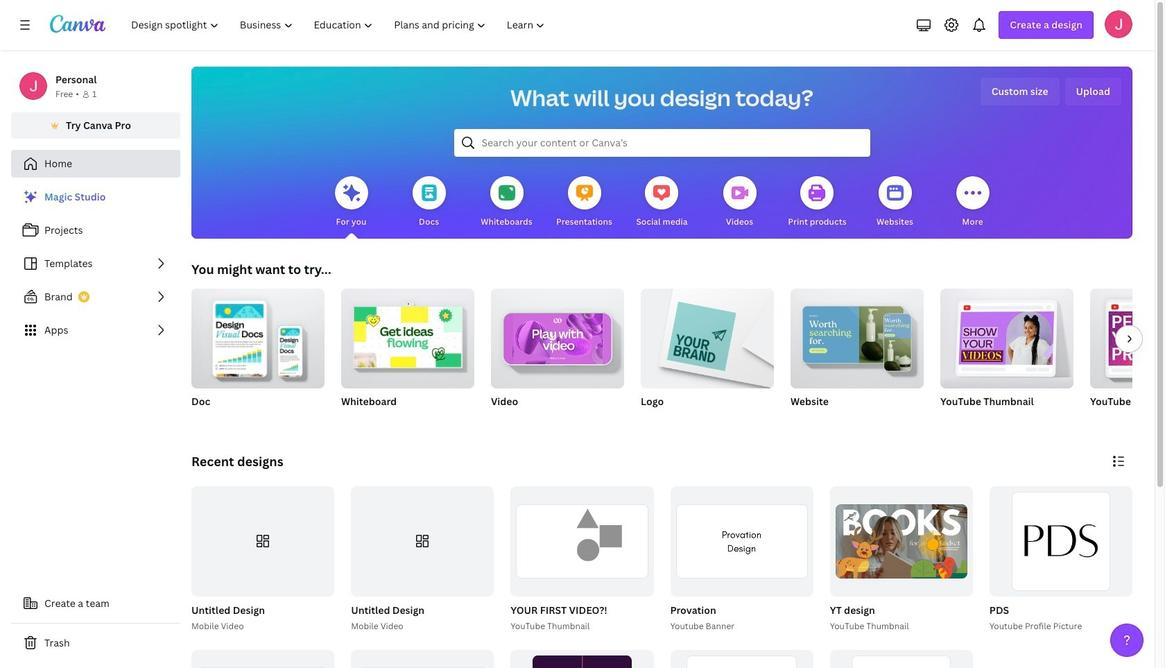 Task type: describe. For each thing, give the bounding box(es) containing it.
top level navigation element
[[122, 11, 557, 39]]

james peterson image
[[1105, 10, 1133, 38]]



Task type: locate. For each thing, give the bounding box(es) containing it.
None search field
[[454, 129, 870, 157]]

group
[[191, 283, 325, 426], [191, 283, 325, 388], [641, 283, 774, 426], [641, 283, 774, 388], [791, 283, 924, 426], [791, 283, 924, 388], [941, 283, 1074, 426], [941, 283, 1074, 388], [341, 289, 474, 426], [341, 289, 474, 388], [491, 289, 624, 426], [1090, 289, 1165, 426], [1090, 289, 1165, 388], [189, 486, 334, 633], [191, 486, 334, 596], [348, 486, 494, 633], [508, 486, 654, 633], [668, 486, 813, 633], [670, 486, 813, 596], [827, 486, 973, 633], [830, 486, 973, 596], [987, 486, 1133, 633], [990, 486, 1133, 596], [511, 650, 654, 668], [670, 650, 813, 668], [830, 650, 973, 668]]

list
[[11, 183, 180, 344]]

Search search field
[[482, 130, 842, 156]]



Task type: vqa. For each thing, say whether or not it's contained in the screenshot.
GROUP
yes



